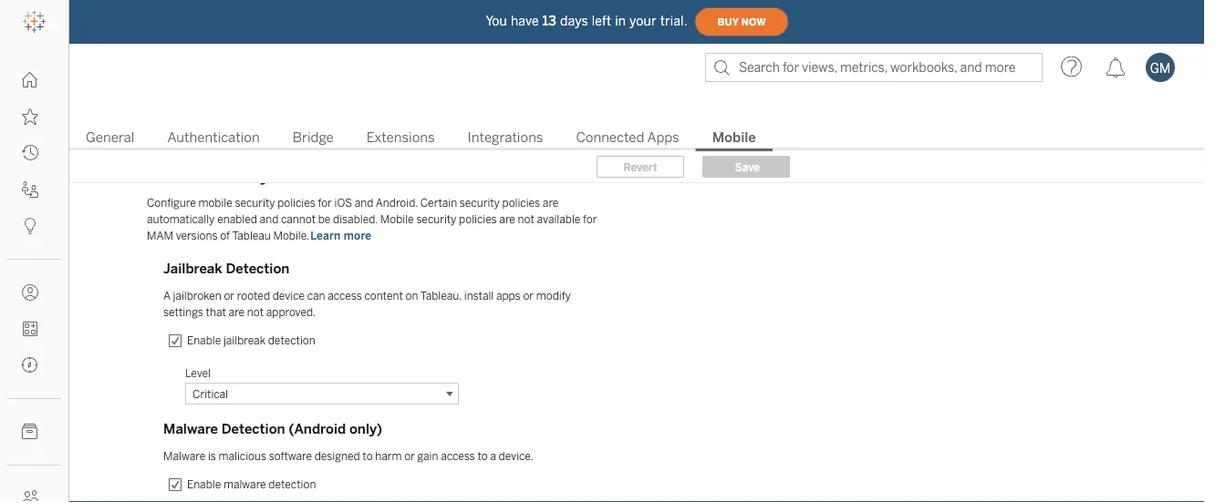 Task type: vqa. For each thing, say whether or not it's contained in the screenshot.
left or
yes



Task type: describe. For each thing, give the bounding box(es) containing it.
approved.
[[266, 306, 316, 319]]

enable malware detection
[[187, 478, 316, 492]]

1 vertical spatial access
[[441, 450, 475, 463]]

can
[[307, 290, 325, 303]]

be
[[318, 213, 331, 226]]

mobile for mobile security policies
[[147, 166, 200, 186]]

jailbroken
[[173, 290, 221, 303]]

detection for enable jailbreak detection
[[268, 334, 315, 348]]

connected apps
[[576, 130, 679, 146]]

0 horizontal spatial policies
[[278, 197, 315, 210]]

home image
[[22, 72, 38, 88]]

revert button
[[597, 156, 684, 178]]

13
[[543, 13, 556, 29]]

security
[[204, 166, 269, 186]]

users image
[[22, 491, 38, 503]]

device
[[273, 290, 305, 303]]

settings
[[163, 306, 203, 319]]

malware
[[223, 478, 266, 492]]

mobile
[[198, 197, 232, 210]]

jailbreak
[[163, 261, 222, 277]]

1 to from the left
[[362, 450, 373, 463]]

device.
[[499, 450, 533, 463]]

software
[[269, 450, 312, 463]]

detection for enable malware detection
[[269, 478, 316, 492]]

connected
[[576, 130, 644, 146]]

recommendations image
[[22, 218, 38, 234]]

automatically
[[147, 213, 215, 226]]

versions
[[176, 229, 218, 243]]

malware is malicious software designed to harm or gain access to a device.
[[163, 450, 533, 463]]

disabled.
[[333, 213, 378, 226]]

malware for malware detection (android only)
[[163, 421, 218, 438]]

0 horizontal spatial for
[[318, 197, 332, 210]]

mobile inside configure mobile security policies for ios and android. certain security policies are automatically enabled and cannot be disabled. mobile security policies are not available for mam versions of tableau mobile.
[[380, 213, 414, 226]]

1 horizontal spatial security
[[416, 213, 456, 226]]

malware detection (android only)
[[163, 421, 382, 438]]

detection for malware
[[221, 421, 285, 438]]

0 horizontal spatial security
[[235, 197, 275, 210]]

ios
[[334, 197, 352, 210]]

recents image
[[22, 145, 38, 161]]

apps
[[647, 130, 679, 146]]

have
[[511, 13, 539, 29]]

revert
[[623, 160, 657, 174]]

learn more link
[[310, 229, 372, 244]]

mam
[[147, 229, 173, 243]]

mobile security policies
[[147, 166, 334, 186]]

navigation containing general
[[69, 124, 1205, 151]]

buy now
[[718, 16, 766, 28]]

tableau,
[[420, 290, 462, 303]]

detection for jailbreak
[[226, 261, 290, 277]]

2 horizontal spatial security
[[460, 197, 500, 210]]

external assets image
[[22, 424, 38, 441]]

1 vertical spatial and
[[260, 213, 278, 226]]

1 vertical spatial for
[[583, 213, 597, 226]]

favorites image
[[22, 109, 38, 125]]

integrations
[[468, 130, 543, 146]]

is
[[208, 450, 216, 463]]

0 vertical spatial are
[[543, 197, 559, 210]]

configure mobile security policies for ios and android. certain security policies are automatically enabled and cannot be disabled. mobile security policies are not available for mam versions of tableau mobile.
[[147, 197, 597, 243]]

available
[[537, 213, 581, 226]]

malware for malware is malicious software designed to harm or gain access to a device.
[[163, 450, 205, 463]]

main navigation. press the up and down arrow keys to access links. element
[[0, 62, 68, 503]]

you
[[486, 13, 507, 29]]

jailbreak detection
[[163, 261, 290, 277]]



Task type: locate. For each thing, give the bounding box(es) containing it.
content
[[364, 290, 403, 303]]

2 to from the left
[[477, 450, 488, 463]]

designed
[[314, 450, 360, 463]]

enable for enable jailbreak detection
[[187, 334, 221, 348]]

1 enable from the top
[[187, 334, 221, 348]]

(android
[[289, 421, 346, 438]]

android.
[[376, 197, 418, 210]]

malicious
[[219, 450, 266, 463]]

mobile security policies main content
[[69, 91, 1205, 503]]

detection
[[226, 261, 290, 277], [221, 421, 285, 438]]

personal space image
[[22, 285, 38, 301]]

malware left is
[[163, 450, 205, 463]]

configure
[[147, 197, 196, 210]]

and up disabled. on the left top of page
[[355, 197, 373, 210]]

not
[[518, 213, 534, 226], [247, 306, 264, 319]]

1 vertical spatial are
[[499, 213, 515, 226]]

jailbreak
[[223, 334, 265, 348]]

gain
[[417, 450, 438, 463]]

not inside a jailbroken or rooted device can access content on tableau, install apps or modify settings that are not approved.
[[247, 306, 264, 319]]

2 horizontal spatial are
[[543, 197, 559, 210]]

critical button
[[185, 383, 459, 405]]

tableau
[[232, 229, 271, 243]]

or up that
[[224, 290, 235, 303]]

1 vertical spatial malware
[[163, 450, 205, 463]]

2 vertical spatial mobile
[[380, 213, 414, 226]]

access right can
[[328, 290, 362, 303]]

detection down software
[[269, 478, 316, 492]]

certain
[[420, 197, 457, 210]]

for
[[318, 197, 332, 210], [583, 213, 597, 226]]

left
[[592, 13, 611, 29]]

2 malware from the top
[[163, 450, 205, 463]]

extensions
[[367, 130, 435, 146]]

detection up malicious at the bottom left
[[221, 421, 285, 438]]

1 vertical spatial mobile
[[147, 166, 200, 186]]

are up available
[[543, 197, 559, 210]]

authentication
[[167, 130, 260, 146]]

on
[[406, 290, 418, 303]]

0 horizontal spatial or
[[224, 290, 235, 303]]

0 vertical spatial enable
[[187, 334, 221, 348]]

to left a
[[477, 450, 488, 463]]

a jailbroken or rooted device can access content on tableau, install apps or modify settings that are not approved.
[[163, 290, 571, 319]]

in
[[615, 13, 626, 29]]

access
[[328, 290, 362, 303], [441, 450, 475, 463]]

bridge
[[293, 130, 334, 146]]

access right gain
[[441, 450, 475, 463]]

access inside a jailbroken or rooted device can access content on tableau, install apps or modify settings that are not approved.
[[328, 290, 362, 303]]

mobile up configure
[[147, 166, 200, 186]]

2 vertical spatial are
[[229, 306, 245, 319]]

only)
[[349, 421, 382, 438]]

are left available
[[499, 213, 515, 226]]

policies up install
[[459, 213, 497, 226]]

1 horizontal spatial access
[[441, 450, 475, 463]]

collections image
[[22, 321, 38, 338]]

detection down approved.
[[268, 334, 315, 348]]

security down certain
[[416, 213, 456, 226]]

malware
[[163, 421, 218, 438], [163, 450, 205, 463]]

not inside configure mobile security policies for ios and android. certain security policies are automatically enabled and cannot be disabled. mobile security policies are not available for mam versions of tableau mobile.
[[518, 213, 534, 226]]

harm
[[375, 450, 402, 463]]

you have 13 days left in your trial.
[[486, 13, 687, 29]]

security
[[235, 197, 275, 210], [460, 197, 500, 210], [416, 213, 456, 226]]

enable
[[187, 334, 221, 348], [187, 478, 221, 492]]

0 vertical spatial not
[[518, 213, 534, 226]]

policies
[[278, 197, 315, 210], [502, 197, 540, 210], [459, 213, 497, 226]]

detection up the rooted
[[226, 261, 290, 277]]

buy now button
[[695, 7, 789, 36]]

policies
[[274, 166, 334, 186]]

are
[[543, 197, 559, 210], [499, 213, 515, 226], [229, 306, 245, 319]]

a
[[490, 450, 496, 463]]

trial.
[[660, 13, 687, 29]]

0 vertical spatial for
[[318, 197, 332, 210]]

apps
[[496, 290, 521, 303]]

or
[[224, 290, 235, 303], [523, 290, 534, 303], [404, 450, 415, 463]]

or left gain
[[404, 450, 415, 463]]

1 horizontal spatial mobile
[[380, 213, 414, 226]]

critical
[[192, 387, 228, 401]]

enabled
[[217, 213, 257, 226]]

mobile down 'android.'
[[380, 213, 414, 226]]

and up tableau
[[260, 213, 278, 226]]

1 horizontal spatial or
[[404, 450, 415, 463]]

mobile for mobile
[[712, 130, 756, 146]]

navigation
[[69, 124, 1205, 151]]

0 vertical spatial mobile
[[712, 130, 756, 146]]

for right available
[[583, 213, 597, 226]]

enable down is
[[187, 478, 221, 492]]

are inside a jailbroken or rooted device can access content on tableau, install apps or modify settings that are not approved.
[[229, 306, 245, 319]]

not down the rooted
[[247, 306, 264, 319]]

1 vertical spatial not
[[247, 306, 264, 319]]

security right certain
[[460, 197, 500, 210]]

enable down that
[[187, 334, 221, 348]]

shared with me image
[[22, 182, 38, 198]]

for up be
[[318, 197, 332, 210]]

learn more
[[310, 229, 371, 243]]

rooted
[[237, 290, 270, 303]]

0 horizontal spatial to
[[362, 450, 373, 463]]

1 malware from the top
[[163, 421, 218, 438]]

learn
[[310, 229, 341, 243]]

2 horizontal spatial or
[[523, 290, 534, 303]]

cannot
[[281, 213, 316, 226]]

malware up is
[[163, 421, 218, 438]]

to
[[362, 450, 373, 463], [477, 450, 488, 463]]

mobile inside sub-spaces tab list
[[712, 130, 756, 146]]

1 horizontal spatial are
[[499, 213, 515, 226]]

0 vertical spatial and
[[355, 197, 373, 210]]

a
[[163, 290, 170, 303]]

general
[[86, 130, 134, 146]]

0 horizontal spatial access
[[328, 290, 362, 303]]

mobile.
[[273, 229, 310, 243]]

sub-spaces tab list
[[69, 128, 1205, 151]]

or right apps
[[523, 290, 534, 303]]

1 vertical spatial enable
[[187, 478, 221, 492]]

0 vertical spatial access
[[328, 290, 362, 303]]

explore image
[[22, 358, 38, 374]]

1 horizontal spatial for
[[583, 213, 597, 226]]

days
[[560, 13, 588, 29]]

level
[[185, 367, 211, 380]]

are right that
[[229, 306, 245, 319]]

and
[[355, 197, 373, 210], [260, 213, 278, 226]]

that
[[206, 306, 226, 319]]

policies up available
[[502, 197, 540, 210]]

mobile
[[712, 130, 756, 146], [147, 166, 200, 186], [380, 213, 414, 226]]

0 horizontal spatial mobile
[[147, 166, 200, 186]]

1 horizontal spatial and
[[355, 197, 373, 210]]

0 horizontal spatial and
[[260, 213, 278, 226]]

0 vertical spatial detection
[[268, 334, 315, 348]]

0 vertical spatial malware
[[163, 421, 218, 438]]

detection
[[268, 334, 315, 348], [269, 478, 316, 492]]

buy
[[718, 16, 739, 28]]

install
[[464, 290, 494, 303]]

mobile right 'apps'
[[712, 130, 756, 146]]

0 vertical spatial detection
[[226, 261, 290, 277]]

0 horizontal spatial not
[[247, 306, 264, 319]]

more
[[344, 229, 371, 243]]

not left available
[[518, 213, 534, 226]]

navigation panel element
[[0, 4, 68, 503]]

security up enabled
[[235, 197, 275, 210]]

1 horizontal spatial to
[[477, 450, 488, 463]]

to left harm
[[362, 450, 373, 463]]

your
[[630, 13, 656, 29]]

2 horizontal spatial mobile
[[712, 130, 756, 146]]

1 vertical spatial detection
[[221, 421, 285, 438]]

enable jailbreak detection
[[187, 334, 315, 348]]

of
[[220, 229, 230, 243]]

2 enable from the top
[[187, 478, 221, 492]]

modify
[[536, 290, 571, 303]]

enable for enable malware detection
[[187, 478, 221, 492]]

1 vertical spatial detection
[[269, 478, 316, 492]]

1 horizontal spatial policies
[[459, 213, 497, 226]]

1 horizontal spatial not
[[518, 213, 534, 226]]

now
[[741, 16, 766, 28]]

policies up cannot
[[278, 197, 315, 210]]

2 horizontal spatial policies
[[502, 197, 540, 210]]

0 horizontal spatial are
[[229, 306, 245, 319]]



